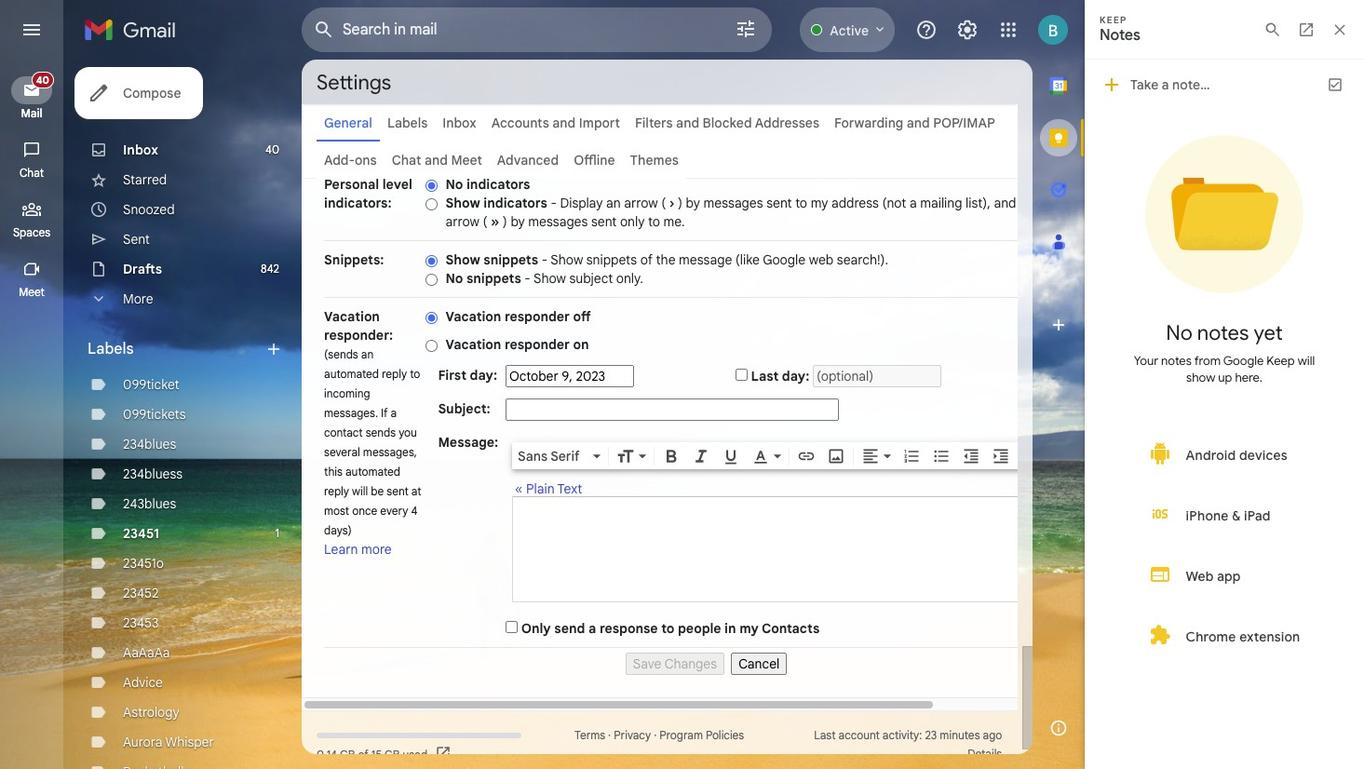 Task type: locate. For each thing, give the bounding box(es) containing it.
40 up the mail
[[36, 74, 49, 87]]

indicators for no
[[467, 176, 530, 193]]

show left 'subject'
[[534, 270, 566, 287]]

only
[[620, 213, 645, 230]]

search in mail image
[[307, 13, 341, 47]]

0 vertical spatial (
[[661, 195, 666, 211]]

0 vertical spatial 40
[[36, 74, 49, 87]]

serif
[[551, 448, 580, 464]]

automated up be
[[345, 465, 400, 479]]

23
[[925, 728, 937, 742]]

link ‪(⌘k)‬ image
[[797, 447, 816, 465]]

inbox up chat and meet "link"
[[443, 115, 477, 131]]

vacation inside vacation responder: (sends an automated reply to incoming messages. if a contact sends you several messages, this automated reply will be sent at most once every 4 days) learn more
[[324, 308, 380, 325]]

0 horizontal spatial ·
[[608, 728, 611, 742]]

2 horizontal spatial sent
[[767, 195, 792, 211]]

aurora whisper link
[[123, 734, 214, 751]]

1 horizontal spatial day:
[[782, 368, 810, 385]]

to left "me."
[[648, 213, 660, 230]]

sent left 'at'
[[387, 484, 409, 498]]

vacation responder on
[[446, 336, 589, 353]]

vacation right vacation responder off option
[[446, 308, 501, 325]]

cancel
[[739, 656, 780, 672]]

0 vertical spatial sent
[[767, 195, 792, 211]]

1 horizontal spatial gb
[[385, 747, 400, 761]]

responder for off
[[505, 308, 570, 325]]

1 horizontal spatial inbox link
[[443, 115, 477, 131]]

aurora
[[123, 734, 162, 751]]

of left the
[[640, 251, 653, 268]]

0 vertical spatial my
[[811, 195, 828, 211]]

last inside last account activity: 23 minutes ago details
[[814, 728, 836, 742]]

) right »
[[503, 213, 507, 230]]

234blues link
[[123, 436, 176, 453]]

program policies link
[[660, 728, 744, 742]]

indicators
[[467, 176, 530, 193], [484, 195, 547, 211]]

first day:
[[438, 367, 497, 384]]

1 horizontal spatial by
[[686, 195, 700, 211]]

0 horizontal spatial an
[[361, 347, 374, 361]]

and up no indicators radio
[[425, 152, 448, 169]]

automated up incoming
[[324, 367, 379, 381]]

vacation
[[324, 308, 380, 325], [446, 308, 501, 325], [446, 336, 501, 353]]

my inside ) by messages sent to my address (not a mailing list), and a double arrow (
[[811, 195, 828, 211]]

0 horizontal spatial meet
[[19, 285, 45, 299]]

1 vertical spatial an
[[361, 347, 374, 361]]

day: right last day: option
[[782, 368, 810, 385]]

my right "in"
[[740, 620, 759, 637]]

compose
[[123, 85, 181, 102]]

) inside ) by messages sent to my address (not a mailing list), and a double arrow (
[[678, 195, 683, 211]]

accounts and import link
[[491, 115, 620, 131]]

footer containing terms
[[302, 726, 1018, 764]]

0 vertical spatial -
[[551, 195, 557, 211]]

save changes button
[[626, 653, 725, 675]]

responder:
[[324, 327, 393, 344]]

- up no snippets - show subject only.
[[542, 251, 548, 268]]

1 vertical spatial my
[[740, 620, 759, 637]]

spaces heading
[[0, 225, 63, 240]]

1 vertical spatial responder
[[505, 336, 570, 353]]

1 horizontal spatial last
[[814, 728, 836, 742]]

responder
[[505, 308, 570, 325], [505, 336, 570, 353]]

show up no snippets - show subject only.
[[551, 251, 583, 268]]

( left the ›
[[661, 195, 666, 211]]

a inside vacation responder: (sends an automated reply to incoming messages. if a contact sends you several messages, this automated reply will be sent at most once every 4 days) learn more
[[391, 406, 397, 420]]

0 vertical spatial of
[[640, 251, 653, 268]]

reply up most
[[324, 484, 349, 498]]

1 vertical spatial labels
[[88, 340, 134, 359]]

my
[[811, 195, 828, 211], [740, 620, 759, 637]]

1 horizontal spatial navigation
[[324, 648, 1089, 675]]

to left first
[[410, 367, 420, 381]]

and for chat
[[425, 152, 448, 169]]

1 horizontal spatial messages
[[704, 195, 763, 211]]

arrow
[[624, 195, 658, 211], [446, 213, 479, 230]]

learn
[[324, 541, 358, 558]]

No indicators radio
[[426, 179, 438, 193]]

1 horizontal spatial meet
[[451, 152, 482, 169]]

vacation for vacation responder off
[[446, 308, 501, 325]]

0 vertical spatial no
[[446, 176, 463, 193]]

and right 'filters'
[[676, 115, 699, 131]]

vacation up first day:
[[446, 336, 501, 353]]

0 horizontal spatial day:
[[470, 367, 497, 384]]

·
[[608, 728, 611, 742], [654, 728, 657, 742]]

sent inside vacation responder: (sends an automated reply to incoming messages. if a contact sends you several messages, this automated reply will be sent at most once every 4 days) learn more
[[387, 484, 409, 498]]

and for accounts
[[553, 115, 576, 131]]

sans serif option
[[514, 447, 590, 465]]

meet inside heading
[[19, 285, 45, 299]]

ago
[[983, 728, 1002, 742]]

inbox for the top inbox link
[[443, 115, 477, 131]]

0 horizontal spatial -
[[525, 270, 531, 287]]

1 horizontal spatial sent
[[591, 213, 617, 230]]

main menu image
[[20, 19, 43, 41]]

program
[[660, 728, 703, 742]]

policies
[[706, 728, 744, 742]]

to left people
[[661, 620, 675, 637]]

0 vertical spatial indicators
[[467, 176, 530, 193]]

- up vacation responder off
[[525, 270, 531, 287]]

1 horizontal spatial -
[[542, 251, 548, 268]]

0 horizontal spatial reply
[[324, 484, 349, 498]]

messages down the display on the top left of page
[[528, 213, 588, 230]]

snoozed
[[123, 201, 175, 218]]

0 horizontal spatial of
[[358, 747, 369, 761]]

to inside ) by messages sent to my address (not a mailing list), and a double arrow (
[[795, 195, 807, 211]]

sans serif
[[518, 448, 580, 464]]

chat for chat and meet
[[392, 152, 421, 169]]

2 no from the top
[[446, 270, 463, 287]]

vacation for vacation responder on
[[446, 336, 501, 353]]

1 vertical spatial sent
[[591, 213, 617, 230]]

) right the ›
[[678, 195, 683, 211]]

if
[[381, 406, 388, 420]]

1 vertical spatial arrow
[[446, 213, 479, 230]]

footer
[[302, 726, 1018, 764]]

inbox link up chat and meet "link"
[[443, 115, 477, 131]]

sent up google
[[767, 195, 792, 211]]

of left 15
[[358, 747, 369, 761]]

chat inside 'chat' heading
[[20, 166, 44, 180]]

indent less ‪(⌘[)‬ image
[[962, 447, 981, 465]]

messages,
[[363, 445, 417, 459]]

an
[[606, 195, 621, 211], [361, 347, 374, 361]]

1 vertical spatial inbox link
[[123, 142, 158, 158]]

40 left add-
[[265, 142, 279, 156]]

general link
[[324, 115, 372, 131]]

1 vertical spatial inbox
[[123, 142, 158, 158]]

0 vertical spatial by
[[686, 195, 700, 211]]

numbered list ‪(⌘⇧7)‬ image
[[902, 447, 921, 465]]

labels
[[387, 115, 428, 131], [88, 340, 134, 359]]

0 horizontal spatial messages
[[528, 213, 588, 230]]

details
[[968, 747, 1002, 761]]

1 horizontal spatial chat
[[392, 152, 421, 169]]

no right no indicators radio
[[446, 176, 463, 193]]

a right if
[[391, 406, 397, 420]]

arrow left »
[[446, 213, 479, 230]]

navigation containing mail
[[0, 60, 65, 769]]

inbox link up the starred
[[123, 142, 158, 158]]

advice
[[123, 674, 163, 691]]

0 vertical spatial an
[[606, 195, 621, 211]]

forwarding and pop/imap
[[834, 115, 995, 131]]

response
[[600, 620, 658, 637]]

2 horizontal spatial -
[[551, 195, 557, 211]]

vacation for vacation responder: (sends an automated reply to incoming messages. if a contact sends you several messages, this automated reply will be sent at most once every 4 days) learn more
[[324, 308, 380, 325]]

last day:
[[751, 368, 810, 385]]

1 horizontal spatial reply
[[382, 367, 407, 381]]

0 horizontal spatial navigation
[[0, 60, 65, 769]]

themes
[[630, 152, 679, 169]]

2 vertical spatial sent
[[387, 484, 409, 498]]

messages up (like
[[704, 195, 763, 211]]

aaaaaa
[[123, 644, 170, 661]]

last right last day: option
[[751, 368, 779, 385]]

bulleted list ‪(⌘⇧8)‬ image
[[932, 447, 951, 465]]

2 vertical spatial -
[[525, 270, 531, 287]]

once
[[352, 504, 377, 518]]

1 horizontal spatial inbox
[[443, 115, 477, 131]]

›
[[669, 195, 675, 211]]

day: right first
[[470, 367, 497, 384]]

inbox up the starred
[[123, 142, 158, 158]]

to left address
[[795, 195, 807, 211]]

2 · from the left
[[654, 728, 657, 742]]

1 vertical spatial no
[[446, 270, 463, 287]]

indicators up »
[[484, 195, 547, 211]]

message:
[[438, 434, 498, 451]]

my left address
[[811, 195, 828, 211]]

send
[[554, 620, 585, 637]]

- for show snippets of the message (like google web search!).
[[542, 251, 548, 268]]

0 vertical spatial last
[[751, 368, 779, 385]]

no indicators
[[446, 176, 530, 193]]

by right the ›
[[686, 195, 700, 211]]

gb right 15
[[385, 747, 400, 761]]

personal level indicators:
[[324, 176, 412, 211]]

Vacation responder text field
[[513, 507, 1072, 592]]

chat down mail heading
[[20, 166, 44, 180]]

0 vertical spatial messages
[[704, 195, 763, 211]]

an down the responder:
[[361, 347, 374, 361]]

snippets
[[484, 251, 538, 268], [587, 251, 637, 268], [467, 270, 521, 287]]

0 horizontal spatial (
[[483, 213, 487, 230]]

0 horizontal spatial labels
[[88, 340, 134, 359]]

meet down "spaces" heading
[[19, 285, 45, 299]]

· right privacy link at bottom left
[[654, 728, 657, 742]]

1 horizontal spatial an
[[606, 195, 621, 211]]

vacation responder: (sends an automated reply to incoming messages. if a contact sends you several messages, this automated reply will be sent at most once every 4 days) learn more
[[324, 308, 422, 558]]

labels for labels heading
[[88, 340, 134, 359]]

by right »
[[511, 213, 525, 230]]

and left import
[[553, 115, 576, 131]]

1 vertical spatial (
[[483, 213, 487, 230]]

No snippets radio
[[426, 273, 438, 287]]

snippets for show subject only.
[[467, 270, 521, 287]]

1 horizontal spatial labels
[[387, 115, 428, 131]]

and left pop/imap
[[907, 115, 930, 131]]

gmail image
[[84, 11, 185, 48]]

meet up the no indicators
[[451, 152, 482, 169]]

0 horizontal spatial inbox link
[[123, 142, 158, 158]]

1 horizontal spatial ·
[[654, 728, 657, 742]]

0 horizontal spatial arrow
[[446, 213, 479, 230]]

minutes
[[940, 728, 980, 742]]

0 horizontal spatial chat
[[20, 166, 44, 180]]

0 vertical spatial inbox link
[[443, 115, 477, 131]]

0 vertical spatial reply
[[382, 367, 407, 381]]

add-ons
[[324, 152, 377, 169]]

1 vertical spatial meet
[[19, 285, 45, 299]]

responder down vacation responder off
[[505, 336, 570, 353]]

0 vertical spatial inbox
[[443, 115, 477, 131]]

no right no snippets 'radio'
[[446, 270, 463, 287]]

indicators up the show indicators -
[[467, 176, 530, 193]]

Show indicators radio
[[426, 197, 438, 211]]

and
[[553, 115, 576, 131], [676, 115, 699, 131], [907, 115, 930, 131], [425, 152, 448, 169], [994, 195, 1016, 211]]

arrow up only
[[624, 195, 658, 211]]

reply up if
[[382, 367, 407, 381]]

arrow inside ) by messages sent to my address (not a mailing list), and a double arrow (
[[446, 213, 479, 230]]

labels heading
[[88, 340, 264, 359]]

- left the display on the top left of page
[[551, 195, 557, 211]]

snippets up no snippets - show subject only.
[[484, 251, 538, 268]]

chat and meet link
[[392, 152, 482, 169]]

terms
[[575, 728, 605, 742]]

0 horizontal spatial )
[[503, 213, 507, 230]]

indicators for show
[[484, 195, 547, 211]]

side panel section
[[1033, 60, 1085, 754]]

2 responder from the top
[[505, 336, 570, 353]]

show
[[446, 195, 480, 211], [446, 251, 480, 268], [551, 251, 583, 268], [534, 270, 566, 287]]

advanced search options image
[[728, 10, 765, 47]]

1 vertical spatial by
[[511, 213, 525, 230]]

1 horizontal spatial (
[[661, 195, 666, 211]]

subject:
[[438, 400, 490, 417]]

last for last day:
[[751, 368, 779, 385]]

1 vertical spatial indicators
[[484, 195, 547, 211]]

terms · privacy · program policies
[[575, 728, 744, 742]]

tab list
[[1033, 60, 1085, 702]]

Search in mail search field
[[302, 7, 772, 52]]

1 horizontal spatial 40
[[265, 142, 279, 156]]

1 vertical spatial last
[[814, 728, 836, 742]]

0 horizontal spatial gb
[[340, 747, 355, 761]]

1 vertical spatial of
[[358, 747, 369, 761]]

1 horizontal spatial )
[[678, 195, 683, 211]]

snippets up only.
[[587, 251, 637, 268]]

0 vertical spatial labels
[[387, 115, 428, 131]]

more button
[[74, 284, 291, 314]]

1 gb from the left
[[340, 747, 355, 761]]

drafts link
[[123, 261, 162, 278]]

0 horizontal spatial inbox
[[123, 142, 158, 158]]

0 vertical spatial arrow
[[624, 195, 658, 211]]

vacation up the responder:
[[324, 308, 380, 325]]

1 horizontal spatial arrow
[[624, 195, 658, 211]]

· right the 'terms' link
[[608, 728, 611, 742]]

more
[[361, 541, 392, 558]]

most
[[324, 504, 349, 518]]

Last day: text field
[[813, 365, 941, 387]]

learn more link
[[324, 541, 392, 558]]

labels up chat and meet "link"
[[387, 115, 428, 131]]

gb right 0.14
[[340, 747, 355, 761]]

insert image image
[[827, 447, 846, 465]]

address
[[832, 195, 879, 211]]

pop/imap
[[933, 115, 995, 131]]

1 responder from the top
[[505, 308, 570, 325]]

message
[[679, 251, 732, 268]]

0 vertical spatial )
[[678, 195, 683, 211]]

sent down display an arrow ( ›
[[591, 213, 617, 230]]

inbox for bottommost inbox link
[[123, 142, 158, 158]]

labels up 099ticket link
[[88, 340, 134, 359]]

0 vertical spatial responder
[[505, 308, 570, 325]]

settings
[[317, 69, 391, 95]]

1 horizontal spatial my
[[811, 195, 828, 211]]

aaaaaa link
[[123, 644, 170, 661]]

0 horizontal spatial sent
[[387, 484, 409, 498]]

forwarding and pop/imap link
[[834, 115, 995, 131]]

forwarding
[[834, 115, 904, 131]]

an inside vacation responder: (sends an automated reply to incoming messages. if a contact sends you several messages, this automated reply will be sent at most once every 4 days) learn more
[[361, 347, 374, 361]]

no
[[446, 176, 463, 193], [446, 270, 463, 287]]

and right list),
[[994, 195, 1016, 211]]

1 no from the top
[[446, 176, 463, 193]]

navigation
[[0, 60, 65, 769], [324, 648, 1089, 675]]

automated
[[324, 367, 379, 381], [345, 465, 400, 479]]

sent inside ) by messages sent to my address (not a mailing list), and a double arrow (
[[767, 195, 792, 211]]

0 horizontal spatial last
[[751, 368, 779, 385]]

243blues
[[123, 495, 176, 512]]

snippets up vacation responder off
[[467, 270, 521, 287]]

(like
[[736, 251, 760, 268]]

- for show subject only.
[[525, 270, 531, 287]]

chat up the level in the left of the page
[[392, 152, 421, 169]]

1 vertical spatial -
[[542, 251, 548, 268]]

( left »
[[483, 213, 487, 230]]

offline link
[[574, 152, 615, 169]]

more
[[123, 291, 153, 307]]

responder up the vacation responder on
[[505, 308, 570, 325]]

last left 'account'
[[814, 728, 836, 742]]

23451o link
[[123, 555, 164, 572]]

an up only
[[606, 195, 621, 211]]

offline
[[574, 152, 615, 169]]



Task type: vqa. For each thing, say whether or not it's contained in the screenshot.
POP DOWNLOAD: LEARN MORE
no



Task type: describe. For each thing, give the bounding box(es) containing it.
chat and meet
[[392, 152, 482, 169]]

save
[[633, 656, 662, 672]]

099ticket link
[[123, 376, 179, 393]]

indicators:
[[324, 195, 392, 211]]

sans
[[518, 448, 548, 464]]

1 vertical spatial automated
[[345, 465, 400, 479]]

chat for chat
[[20, 166, 44, 180]]

aurora whisper
[[123, 734, 214, 751]]

234blues
[[123, 436, 176, 453]]

1 vertical spatial reply
[[324, 484, 349, 498]]

and inside ) by messages sent to my address (not a mailing list), and a double arrow (
[[994, 195, 1016, 211]]

italic ‪(⌘i)‬ image
[[692, 447, 711, 465]]

advanced
[[497, 152, 559, 169]]

astrology link
[[123, 704, 180, 721]]

last for last account activity: 23 minutes ago details
[[814, 728, 836, 742]]

Last day: checkbox
[[736, 369, 748, 381]]

sent link
[[123, 231, 150, 248]]

mailing
[[920, 195, 962, 211]]

responder for on
[[505, 336, 570, 353]]

no snippets - show subject only.
[[446, 270, 643, 287]]

terms link
[[575, 728, 605, 742]]

1 horizontal spatial of
[[640, 251, 653, 268]]

2 gb from the left
[[385, 747, 400, 761]]

underline ‪(⌘u)‬ image
[[722, 448, 740, 466]]

- for display an arrow (
[[551, 195, 557, 211]]

bold ‪(⌘b)‬ image
[[662, 447, 681, 465]]

indent more ‪(⌘])‬ image
[[992, 447, 1010, 465]]

23453 link
[[123, 615, 159, 631]]

people
[[678, 620, 721, 637]]

0.14 gb of 15 gb used
[[317, 747, 428, 761]]

23452
[[123, 585, 159, 602]]

the
[[656, 251, 676, 268]]

day: for last day:
[[782, 368, 810, 385]]

advanced link
[[497, 152, 559, 169]]

cancel button
[[731, 653, 787, 675]]

4
[[411, 504, 418, 518]]

842
[[261, 262, 279, 276]]

addresses
[[755, 115, 820, 131]]

drafts
[[123, 261, 162, 278]]

compose button
[[74, 67, 203, 119]]

only
[[521, 620, 551, 637]]

First day: text field
[[506, 365, 634, 387]]

messages.
[[324, 406, 378, 420]]

whisper
[[165, 734, 214, 751]]

chat heading
[[0, 166, 63, 181]]

1 vertical spatial )
[[503, 213, 507, 230]]

themes link
[[630, 152, 679, 169]]

web
[[809, 251, 834, 268]]

display
[[560, 195, 603, 211]]

last account activity: 23 minutes ago details
[[814, 728, 1002, 761]]

navigation containing save changes
[[324, 648, 1089, 675]]

23453
[[123, 615, 159, 631]]

blocked
[[703, 115, 752, 131]]

Show snippets radio
[[426, 254, 438, 268]]

personal
[[324, 176, 379, 193]]

accounts and import
[[491, 115, 620, 131]]

099ticket
[[123, 376, 179, 393]]

1 · from the left
[[608, 728, 611, 742]]

in
[[725, 620, 736, 637]]

general
[[324, 115, 372, 131]]

privacy
[[614, 728, 651, 742]]

accounts
[[491, 115, 549, 131]]

add-ons link
[[324, 152, 377, 169]]

save changes
[[633, 656, 717, 672]]

by inside ) by messages sent to my address (not a mailing list), and a double arrow (
[[686, 195, 700, 211]]

starred link
[[123, 171, 167, 188]]

0.14
[[317, 747, 337, 761]]

formatting options toolbar
[[512, 442, 1080, 469]]

messages inside ) by messages sent to my address (not a mailing list), and a double arrow (
[[704, 195, 763, 211]]

filters and blocked addresses link
[[635, 115, 820, 131]]

show right show snippets option
[[446, 251, 480, 268]]

Vacation responder off radio
[[426, 311, 438, 325]]

(not
[[882, 195, 906, 211]]

sends
[[366, 426, 396, 440]]

sent
[[123, 231, 150, 248]]

show snippets - show snippets of the message (like google web search!).
[[446, 251, 889, 268]]

day: for first day:
[[470, 367, 497, 384]]

a left 'double'
[[1020, 195, 1027, 211]]

follow link to manage storage image
[[435, 745, 454, 764]]

show right show indicators option
[[446, 195, 480, 211]]

1 vertical spatial messages
[[528, 213, 588, 230]]

0 horizontal spatial my
[[740, 620, 759, 637]]

me.
[[663, 213, 685, 230]]

used
[[403, 747, 428, 761]]

a right send
[[589, 620, 596, 637]]

0 horizontal spatial by
[[511, 213, 525, 230]]

( inside ) by messages sent to my address (not a mailing list), and a double arrow (
[[483, 213, 487, 230]]

meet heading
[[0, 285, 63, 300]]

243blues link
[[123, 495, 176, 512]]

(sends
[[324, 347, 358, 361]]

1 vertical spatial 40
[[265, 142, 279, 156]]

to inside vacation responder: (sends an automated reply to incoming messages. if a contact sends you several messages, this automated reply will be sent at most once every 4 days) learn more
[[410, 367, 420, 381]]

0 vertical spatial automated
[[324, 367, 379, 381]]

changes
[[665, 656, 717, 672]]

list),
[[966, 195, 991, 211]]

search!).
[[837, 251, 889, 268]]

0 vertical spatial meet
[[451, 152, 482, 169]]

) by messages sent to my address (not a mailing list), and a double arrow (
[[446, 195, 1071, 230]]

mail
[[21, 106, 42, 120]]

filters and blocked addresses
[[635, 115, 820, 131]]

at
[[411, 484, 422, 498]]

several
[[324, 445, 360, 459]]

snippets for show snippets of the message (like google web search!).
[[484, 251, 538, 268]]

0 horizontal spatial 40
[[36, 74, 49, 87]]

days)
[[324, 523, 352, 537]]

Only send a response to people in my Contacts checkbox
[[506, 621, 518, 633]]

off
[[573, 308, 591, 325]]

this
[[324, 465, 343, 479]]

mail heading
[[0, 106, 63, 121]]

vacation responder off
[[446, 308, 591, 325]]

a right the (not
[[910, 195, 917, 211]]

spaces
[[13, 225, 50, 239]]

Search in mail text field
[[343, 20, 683, 39]]

labels for labels link
[[387, 115, 428, 131]]

be
[[371, 484, 384, 498]]

activity:
[[883, 728, 922, 742]]

contacts
[[762, 620, 820, 637]]

and for forwarding
[[907, 115, 930, 131]]

099tickets
[[123, 406, 186, 423]]

settings image
[[956, 19, 979, 41]]

account
[[839, 728, 880, 742]]

099tickets link
[[123, 406, 186, 423]]

support image
[[915, 19, 938, 41]]

only.
[[616, 270, 643, 287]]

Vacation responder on radio
[[426, 339, 438, 353]]

display an arrow ( ›
[[560, 195, 675, 211]]

23451 link
[[123, 525, 159, 542]]

no for no snippets - show subject only.
[[446, 270, 463, 287]]

Subject text field
[[506, 399, 839, 421]]

filters
[[635, 115, 673, 131]]

details link
[[968, 747, 1002, 761]]

and for filters
[[676, 115, 699, 131]]

no for no indicators
[[446, 176, 463, 193]]

double
[[1030, 195, 1071, 211]]



